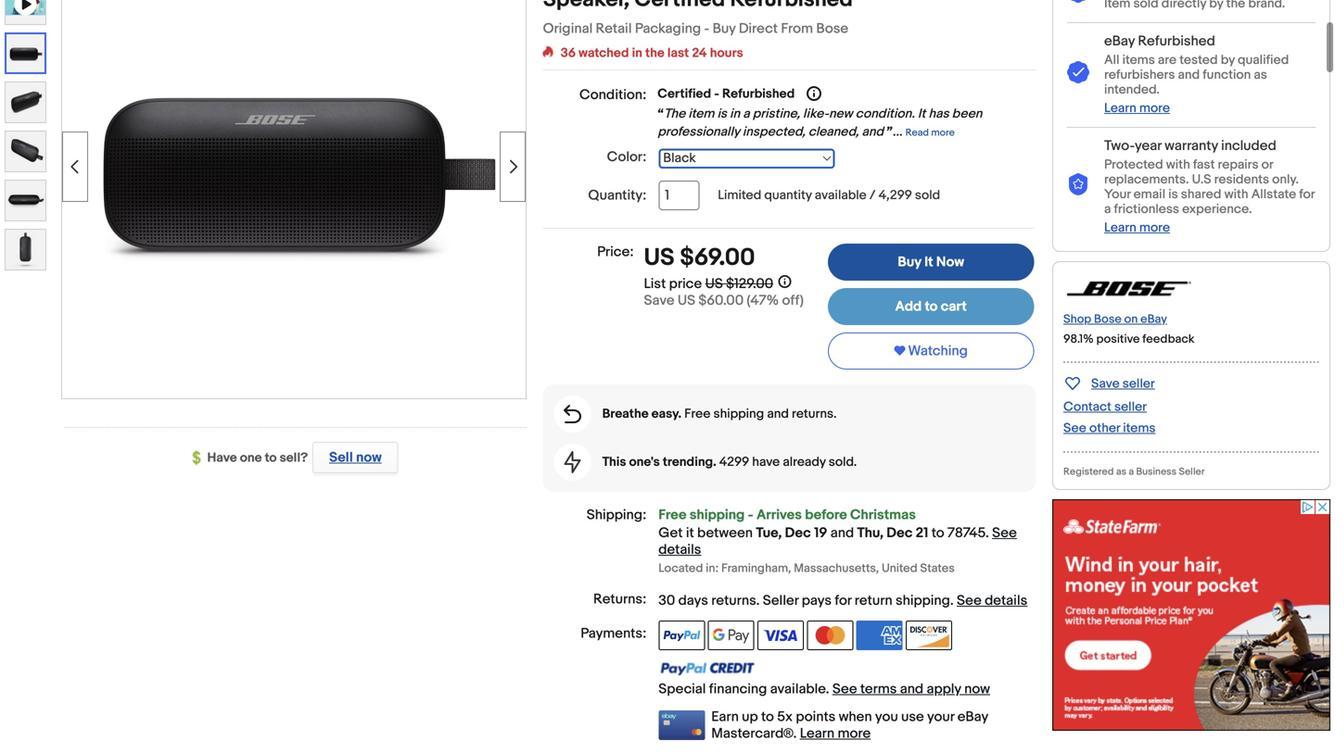 Task type: vqa. For each thing, say whether or not it's contained in the screenshot.
EASY.
yes



Task type: locate. For each thing, give the bounding box(es) containing it.
- up item
[[714, 86, 719, 102]]

4299
[[719, 455, 749, 471]]

to left 5x in the right of the page
[[761, 709, 774, 726]]

0 vertical spatial learn
[[1104, 101, 1137, 116]]

up
[[742, 709, 758, 726]]

with details__icon image for breathe easy.
[[564, 405, 582, 424]]

2 horizontal spatial -
[[748, 507, 754, 524]]

learn right 5x in the right of the page
[[800, 726, 835, 743]]

refurbishers
[[1104, 67, 1175, 83]]

seller inside contact seller see other items
[[1115, 399, 1147, 415]]

$60.00
[[699, 292, 744, 309]]

1 vertical spatial in
[[730, 106, 740, 122]]

bose up positive
[[1094, 312, 1122, 327]]

learn more link for all
[[1104, 101, 1170, 116]]

0 vertical spatial buy
[[713, 20, 736, 37]]

see details link up massachusetts,
[[659, 525, 1017, 559]]

save inside us $69.00 main content
[[644, 292, 675, 309]]

sell
[[329, 450, 353, 466]]

seller down save seller
[[1115, 399, 1147, 415]]

see details
[[659, 525, 1017, 559]]

discover image
[[906, 621, 952, 651]]

return
[[855, 593, 893, 610]]

bose right from
[[816, 20, 849, 37]]

36
[[561, 45, 576, 61]]

learn more link down special financing available. see terms and apply now
[[800, 726, 871, 743]]

items
[[1123, 52, 1155, 68], [1123, 421, 1156, 437]]

1 horizontal spatial is
[[1169, 187, 1178, 202]]

1 vertical spatial buy
[[898, 254, 922, 271]]

items right all
[[1123, 52, 1155, 68]]

1 horizontal spatial dec
[[887, 525, 913, 542]]

for right 'pays'
[[835, 593, 852, 610]]

details
[[659, 542, 701, 559], [985, 593, 1028, 610]]

as right function
[[1254, 67, 1267, 83]]

is right email
[[1169, 187, 1178, 202]]

0 vertical spatial seller
[[1179, 466, 1205, 478]]

0 horizontal spatial with
[[1166, 157, 1190, 173]]

. down framingham,
[[756, 593, 760, 610]]

add to cart
[[895, 299, 967, 315]]

details down 78745
[[985, 593, 1028, 610]]

now inside us $69.00 main content
[[964, 682, 990, 698]]

0 vertical spatial bose
[[816, 20, 849, 37]]

0 vertical spatial details
[[659, 542, 701, 559]]

learn down intended.
[[1104, 101, 1137, 116]]

...
[[893, 124, 903, 140]]

more inside ebay refurbished all items are tested by qualified refurbishers and function as intended. learn more
[[1140, 101, 1170, 116]]

"
[[658, 106, 664, 122]]

0 horizontal spatial is
[[717, 106, 727, 122]]

save inside button
[[1091, 376, 1120, 392]]

0 horizontal spatial now
[[356, 450, 382, 466]]

special financing available. see terms and apply now
[[659, 682, 990, 698]]

. down states at the bottom of page
[[950, 593, 954, 610]]

1 vertical spatial -
[[714, 86, 719, 102]]

0 vertical spatial it
[[918, 106, 926, 122]]

0 horizontal spatial ebay
[[958, 709, 988, 726]]

2 vertical spatial ebay
[[958, 709, 988, 726]]

now
[[936, 254, 964, 271]]

video 1 of 1 image
[[6, 0, 45, 24]]

with down repairs
[[1225, 187, 1249, 202]]

2 horizontal spatial .
[[986, 525, 989, 542]]

it left has
[[918, 106, 926, 122]]

positive
[[1097, 332, 1140, 347]]

for inside two-year warranty included protected with fast repairs or replacements. u.s residents only. your email is shared with allstate for a frictionless experience. learn more
[[1299, 187, 1315, 202]]

ebay
[[1104, 33, 1135, 50], [1141, 312, 1167, 327], [958, 709, 988, 726]]

1 horizontal spatial seller
[[1179, 466, 1205, 478]]

buy up hours
[[713, 20, 736, 37]]

0 vertical spatial seller
[[1123, 376, 1155, 392]]

1 vertical spatial items
[[1123, 421, 1156, 437]]

98.1%
[[1064, 332, 1094, 347]]

this
[[602, 455, 626, 471]]

and right the are
[[1178, 67, 1200, 83]]

learn more link down intended.
[[1104, 101, 1170, 116]]

shop bose on ebay
[[1064, 312, 1167, 327]]

when
[[839, 709, 872, 726]]

is
[[717, 106, 727, 122], [1169, 187, 1178, 202]]

see details link down 78745
[[957, 593, 1028, 610]]

a left frictionless
[[1104, 202, 1111, 217]]

from
[[781, 20, 813, 37]]

more inside two-year warranty included protected with fast repairs or replacements. u.s residents only. your email is shared with allstate for a frictionless experience. learn more
[[1140, 220, 1170, 236]]

shipping up 4299
[[714, 407, 764, 422]]

registered
[[1064, 466, 1114, 478]]

1 horizontal spatial ebay
[[1104, 33, 1135, 50]]

. right 21
[[986, 525, 989, 542]]

refurbished inside ebay refurbished all items are tested by qualified refurbishers and function as intended. learn more
[[1138, 33, 1216, 50]]

for
[[1299, 187, 1315, 202], [835, 593, 852, 610]]

learn more
[[800, 726, 871, 743]]

in down certified - refurbished at top
[[730, 106, 740, 122]]

0 vertical spatial -
[[704, 20, 710, 37]]

it left now
[[925, 254, 933, 271]]

0 horizontal spatial seller
[[763, 593, 799, 610]]

seller for business
[[1179, 466, 1205, 478]]

email
[[1134, 187, 1166, 202]]

(47%
[[747, 292, 779, 309]]

0 horizontal spatial -
[[704, 20, 710, 37]]

now right sell
[[356, 450, 382, 466]]

business
[[1136, 466, 1177, 478]]

learn more link
[[1104, 101, 1170, 116], [1104, 220, 1170, 236], [800, 726, 871, 743]]

ebay right your
[[958, 709, 988, 726]]

1 horizontal spatial for
[[1299, 187, 1315, 202]]

replacements.
[[1104, 172, 1189, 188]]

u.s
[[1192, 172, 1212, 188]]

1 horizontal spatial save
[[1091, 376, 1120, 392]]

1 horizontal spatial refurbished
[[1138, 33, 1216, 50]]

seller right business
[[1179, 466, 1205, 478]]

now right apply
[[964, 682, 990, 698]]

days
[[678, 593, 708, 610]]

1 vertical spatial for
[[835, 593, 852, 610]]

ebay right on
[[1141, 312, 1167, 327]]

have
[[207, 451, 237, 466]]

/
[[870, 188, 876, 204]]

with
[[1166, 157, 1190, 173], [1225, 187, 1249, 202]]

1 vertical spatial learn more link
[[1104, 220, 1170, 236]]

as right registered
[[1116, 466, 1127, 478]]

shipping up discover image
[[896, 593, 950, 610]]

- left the arrives
[[748, 507, 754, 524]]

30 days returns . seller pays for return shipping . see details
[[659, 593, 1028, 610]]

and
[[1178, 67, 1200, 83], [862, 124, 884, 140], [767, 407, 789, 422], [831, 525, 854, 542], [900, 682, 924, 698]]

see
[[1064, 421, 1087, 437], [992, 525, 1017, 542], [957, 593, 982, 610], [833, 682, 857, 698]]

refurbished up the are
[[1138, 33, 1216, 50]]

1 vertical spatial save
[[1091, 376, 1120, 392]]

0 horizontal spatial for
[[835, 593, 852, 610]]

located in: framingham, massachusetts, united states
[[659, 562, 955, 576]]

0 horizontal spatial as
[[1116, 466, 1127, 478]]

in:
[[706, 562, 719, 576]]

save
[[644, 292, 675, 309], [1091, 376, 1120, 392]]

0 vertical spatial refurbished
[[1138, 33, 1216, 50]]

new
[[829, 106, 853, 122]]

0 vertical spatial ebay
[[1104, 33, 1135, 50]]

1 horizontal spatial as
[[1254, 67, 1267, 83]]

get
[[659, 525, 683, 542]]

0 horizontal spatial save
[[644, 292, 675, 309]]

0 vertical spatial for
[[1299, 187, 1315, 202]]

0 vertical spatial a
[[743, 106, 750, 122]]

0 vertical spatial save
[[644, 292, 675, 309]]

2 vertical spatial learn more link
[[800, 726, 871, 743]]

seller up "visa" image
[[763, 593, 799, 610]]

us down $69.00
[[705, 276, 723, 292]]

terms
[[860, 682, 897, 698]]

1 vertical spatial learn
[[1104, 220, 1137, 236]]

1 vertical spatial with
[[1225, 187, 1249, 202]]

see inside contact seller see other items
[[1064, 421, 1087, 437]]

watching button
[[828, 333, 1034, 370]]

seller for .
[[763, 593, 799, 610]]

save up contact seller link
[[1091, 376, 1120, 392]]

1 dec from the left
[[785, 525, 811, 542]]

us left the $60.00
[[678, 292, 696, 309]]

more inside " ... read more
[[931, 127, 955, 139]]

with details__icon image
[[1067, 0, 1090, 4], [1067, 61, 1090, 85], [1067, 173, 1090, 197], [564, 405, 582, 424], [564, 452, 581, 474]]

buy it now link
[[828, 244, 1034, 281]]

a left business
[[1129, 466, 1134, 478]]

and left "
[[862, 124, 884, 140]]

you
[[875, 709, 898, 726]]

last
[[668, 45, 689, 61]]

and inside ebay refurbished all items are tested by qualified refurbishers and function as intended. learn more
[[1178, 67, 1200, 83]]

1 horizontal spatial details
[[985, 593, 1028, 610]]

1 vertical spatial seller
[[763, 593, 799, 610]]

limited
[[718, 188, 762, 204]]

1 horizontal spatial in
[[730, 106, 740, 122]]

ebay inside ebay refurbished all items are tested by qualified refurbishers and function as intended. learn more
[[1104, 33, 1135, 50]]

apply
[[927, 682, 961, 698]]

1 vertical spatial ebay
[[1141, 312, 1167, 327]]

- up 24
[[704, 20, 710, 37]]

one
[[240, 451, 262, 466]]

0 vertical spatial learn more link
[[1104, 101, 1170, 116]]

1 vertical spatial free
[[659, 507, 687, 524]]

0 vertical spatial as
[[1254, 67, 1267, 83]]

protected
[[1104, 157, 1163, 173]]

us up list
[[644, 244, 675, 273]]

1 vertical spatial now
[[964, 682, 990, 698]]

to
[[925, 299, 938, 315], [265, 451, 277, 466], [932, 525, 945, 542], [761, 709, 774, 726]]

see right 78745
[[992, 525, 1017, 542]]

seller inside button
[[1123, 376, 1155, 392]]

qualified
[[1238, 52, 1289, 68]]

special
[[659, 682, 706, 698]]

the
[[664, 106, 686, 122]]

learn down frictionless
[[1104, 220, 1137, 236]]

with details__icon image for two-year warranty included
[[1067, 173, 1090, 197]]

now
[[356, 450, 382, 466], [964, 682, 990, 698]]

for right only. at the top right
[[1299, 187, 1315, 202]]

0 horizontal spatial in
[[632, 45, 643, 61]]

before
[[805, 507, 847, 524]]

1 horizontal spatial a
[[1104, 202, 1111, 217]]

21
[[916, 525, 929, 542]]

see details link
[[659, 525, 1017, 559], [957, 593, 1028, 610]]

1 vertical spatial refurbished
[[722, 86, 795, 102]]

1 horizontal spatial bose
[[1094, 312, 1122, 327]]

dec down free shipping - arrives before christmas on the bottom of page
[[785, 525, 811, 542]]

price:
[[597, 244, 634, 261]]

your
[[927, 709, 955, 726]]

a down certified - refurbished at top
[[743, 106, 750, 122]]

dec left 21
[[887, 525, 913, 542]]

quantity:
[[588, 187, 647, 204]]

items right other at right
[[1123, 421, 1156, 437]]

more down frictionless
[[1140, 220, 1170, 236]]

see down contact
[[1064, 421, 1087, 437]]

use
[[901, 709, 924, 726]]

christmas
[[850, 507, 916, 524]]

more down intended.
[[1140, 101, 1170, 116]]

2 horizontal spatial a
[[1129, 466, 1134, 478]]

framingham,
[[721, 562, 791, 576]]

free right easy. on the bottom of the page
[[685, 407, 711, 422]]

original
[[543, 20, 593, 37]]

1 vertical spatial a
[[1104, 202, 1111, 217]]

learn more link down frictionless
[[1104, 220, 1170, 236]]

in left the at left
[[632, 45, 643, 61]]

returns.
[[792, 407, 837, 422]]

available.
[[770, 682, 829, 698]]

cart
[[941, 299, 967, 315]]

picture 4 of 6 image
[[6, 132, 45, 172]]

0 horizontal spatial dec
[[785, 525, 811, 542]]

details up located
[[659, 542, 701, 559]]

experience.
[[1182, 202, 1252, 217]]

cleaned,
[[808, 124, 859, 140]]

returns:
[[594, 592, 647, 608]]

ebay inside earn up to 5x points when you use your ebay mastercard®.
[[958, 709, 988, 726]]

hours
[[710, 45, 743, 61]]

0 horizontal spatial refurbished
[[722, 86, 795, 102]]

with down warranty
[[1166, 157, 1190, 173]]

$69.00
[[680, 244, 755, 273]]

is down certified - refurbished at top
[[717, 106, 727, 122]]

buy left now
[[898, 254, 922, 271]]

your
[[1104, 187, 1131, 202]]

seller inside us $69.00 main content
[[763, 593, 799, 610]]

-
[[704, 20, 710, 37], [714, 86, 719, 102], [748, 507, 754, 524]]

refurbished up pristine,
[[722, 86, 795, 102]]

1 vertical spatial bose
[[1094, 312, 1122, 327]]

2 horizontal spatial ebay
[[1141, 312, 1167, 327]]

1 horizontal spatial -
[[714, 86, 719, 102]]

united
[[882, 562, 918, 576]]

0 horizontal spatial details
[[659, 542, 701, 559]]

1 vertical spatial is
[[1169, 187, 1178, 202]]

more down has
[[931, 127, 955, 139]]

1 horizontal spatial now
[[964, 682, 990, 698]]

0 vertical spatial with
[[1166, 157, 1190, 173]]

shipping up between
[[690, 507, 745, 524]]

advertisement region
[[1052, 500, 1331, 731]]

0 horizontal spatial a
[[743, 106, 750, 122]]

1 horizontal spatial .
[[950, 593, 954, 610]]

save down us $69.00
[[644, 292, 675, 309]]

2 vertical spatial learn
[[800, 726, 835, 743]]

dollar sign image
[[192, 451, 207, 466]]

free up get
[[659, 507, 687, 524]]

0 horizontal spatial bose
[[816, 20, 849, 37]]

save for save us $60.00 (47% off)
[[644, 292, 675, 309]]

ebay up all
[[1104, 33, 1135, 50]]

1 horizontal spatial buy
[[898, 254, 922, 271]]

inspected,
[[743, 124, 806, 140]]

5x
[[777, 709, 793, 726]]

1 vertical spatial seller
[[1115, 399, 1147, 415]]

two-year warranty included protected with fast repairs or replacements. u.s residents only. your email is shared with allstate for a frictionless experience. learn more
[[1104, 138, 1315, 236]]

0 vertical spatial is
[[717, 106, 727, 122]]

1 horizontal spatial us
[[678, 292, 696, 309]]

limited quantity available / 4,299 sold
[[718, 188, 940, 204]]

0 vertical spatial shipping
[[714, 407, 764, 422]]

0 vertical spatial items
[[1123, 52, 1155, 68]]

seller up contact seller link
[[1123, 376, 1155, 392]]



Task type: describe. For each thing, give the bounding box(es) containing it.
visa image
[[758, 621, 804, 651]]

read
[[906, 127, 929, 139]]

and up use
[[900, 682, 924, 698]]

learn inside two-year warranty included protected with fast repairs or replacements. u.s residents only. your email is shared with allstate for a frictionless experience. learn more
[[1104, 220, 1137, 236]]

feedback
[[1143, 332, 1195, 347]]

78745
[[948, 525, 986, 542]]

with details__icon image for this one's trending.
[[564, 452, 581, 474]]

year
[[1135, 138, 1162, 154]]

picture 6 of 6 image
[[6, 230, 45, 270]]

2 horizontal spatial us
[[705, 276, 723, 292]]

condition:
[[580, 87, 647, 103]]

save for save seller
[[1091, 376, 1120, 392]]

already
[[783, 455, 826, 471]]

$129.00
[[726, 276, 773, 292]]

bose soundlink flex se bluetooth waterproof speaker, certified refurbished - picture 2 of 6 image
[[62, 0, 526, 339]]

get it between tue, dec 19 and thu, dec 21 to 78745 .
[[659, 525, 992, 542]]

2 vertical spatial a
[[1129, 466, 1134, 478]]

picture 5 of 6 image
[[6, 181, 45, 221]]

0 vertical spatial in
[[632, 45, 643, 61]]

items inside ebay refurbished all items are tested by qualified refurbishers and function as intended. learn more
[[1123, 52, 1155, 68]]

mastercard®.
[[711, 726, 797, 743]]

contact seller link
[[1064, 399, 1147, 415]]

it
[[686, 525, 694, 542]]

0 vertical spatial see details link
[[659, 525, 1017, 559]]

19
[[814, 525, 828, 542]]

0 horizontal spatial buy
[[713, 20, 736, 37]]

warranty
[[1165, 138, 1218, 154]]

frictionless
[[1114, 202, 1180, 217]]

located
[[659, 562, 703, 576]]

0 vertical spatial free
[[685, 407, 711, 422]]

states
[[920, 562, 955, 576]]

sell?
[[280, 451, 308, 466]]

have one to sell?
[[207, 451, 308, 466]]

repairs
[[1218, 157, 1259, 173]]

and right 19 at the right of the page
[[831, 525, 854, 542]]

payments:
[[581, 626, 647, 643]]

paypal image
[[659, 621, 705, 651]]

is inside " the item is in a pristine, like-new condition. it has been professionally inspected, cleaned, and
[[717, 106, 727, 122]]

us $69.00 main content
[[543, 0, 1036, 743]]

certified - refurbished
[[658, 86, 795, 102]]

0 horizontal spatial us
[[644, 244, 675, 273]]

arrives
[[757, 507, 802, 524]]

seller for contact
[[1115, 399, 1147, 415]]

and left returns.
[[767, 407, 789, 422]]

are
[[1158, 52, 1177, 68]]

one's
[[629, 455, 660, 471]]

google pay image
[[708, 621, 754, 651]]

to right 21
[[932, 525, 945, 542]]

see inside see details
[[992, 525, 1017, 542]]

seller for save
[[1123, 376, 1155, 392]]

picture 3 of 6 image
[[6, 83, 45, 122]]

details inside see details
[[659, 542, 701, 559]]

0 horizontal spatial .
[[756, 593, 760, 610]]

a inside two-year warranty included protected with fast repairs or replacements. u.s residents only. your email is shared with allstate for a frictionless experience. learn more
[[1104, 202, 1111, 217]]

fast
[[1193, 157, 1215, 173]]

1 vertical spatial as
[[1116, 466, 1127, 478]]

been
[[952, 106, 982, 122]]

ebay mastercard image
[[659, 711, 705, 741]]

picture 2 of 6 image
[[6, 34, 45, 72]]

free shipping - arrives before christmas
[[659, 507, 916, 524]]

2 vertical spatial -
[[748, 507, 754, 524]]

learn inside ebay refurbished all items are tested by qualified refurbishers and function as intended. learn more
[[1104, 101, 1137, 116]]

available
[[815, 188, 867, 204]]

is inside two-year warranty included protected with fast repairs or replacements. u.s residents only. your email is shared with allstate for a frictionless experience. learn more
[[1169, 187, 1178, 202]]

professionally
[[658, 124, 740, 140]]

to right "one"
[[265, 451, 277, 466]]

read more link
[[906, 124, 955, 140]]

us $69.00
[[644, 244, 755, 273]]

other
[[1090, 421, 1120, 437]]

1 horizontal spatial with
[[1225, 187, 1249, 202]]

items inside contact seller see other items
[[1123, 421, 1156, 437]]

save seller button
[[1064, 373, 1155, 394]]

save us $60.00 (47% off)
[[644, 292, 804, 309]]

learn inside us $69.00 main content
[[800, 726, 835, 743]]

by
[[1221, 52, 1235, 68]]

see down 78745
[[957, 593, 982, 610]]

1 vertical spatial details
[[985, 593, 1028, 610]]

24
[[692, 45, 707, 61]]

to left cart
[[925, 299, 938, 315]]

in inside " the item is in a pristine, like-new condition. it has been professionally inspected, cleaned, and
[[730, 106, 740, 122]]

two-
[[1104, 138, 1135, 154]]

only.
[[1272, 172, 1299, 188]]

add
[[895, 299, 922, 315]]

easy.
[[652, 407, 682, 422]]

have
[[752, 455, 780, 471]]

like-
[[803, 106, 829, 122]]

trending.
[[663, 455, 717, 471]]

original retail packaging - buy direct from bose
[[543, 20, 849, 37]]

shop bose on ebay link
[[1064, 312, 1167, 327]]

breathe easy. free shipping and returns.
[[602, 407, 837, 422]]

1 vertical spatial shipping
[[690, 507, 745, 524]]

and inside " the item is in a pristine, like-new condition. it has been professionally inspected, cleaned, and
[[862, 124, 884, 140]]

it inside " the item is in a pristine, like-new condition. it has been professionally inspected, cleaned, and
[[918, 106, 926, 122]]

off)
[[782, 292, 804, 309]]

watching
[[908, 343, 968, 360]]

list
[[644, 276, 666, 292]]

breathe
[[602, 407, 649, 422]]

allstate
[[1252, 187, 1297, 202]]

returns
[[711, 593, 756, 610]]

save seller
[[1091, 376, 1155, 392]]

paypal credit image
[[659, 662, 755, 677]]

refurbished inside us $69.00 main content
[[722, 86, 795, 102]]

the
[[645, 45, 665, 61]]

36 watched in the last 24 hours
[[561, 45, 743, 61]]

more information - about this item condition image
[[807, 86, 822, 101]]

for inside us $69.00 main content
[[835, 593, 852, 610]]

earn up to 5x points when you use your ebay mastercard®.
[[711, 709, 988, 743]]

with details__icon image for ebay refurbished
[[1067, 61, 1090, 85]]

intended.
[[1104, 82, 1160, 98]]

buy it now
[[898, 254, 964, 271]]

shared
[[1181, 187, 1222, 202]]

1 vertical spatial see details link
[[957, 593, 1028, 610]]

between
[[697, 525, 753, 542]]

0 vertical spatial now
[[356, 450, 382, 466]]

to inside earn up to 5x points when you use your ebay mastercard®.
[[761, 709, 774, 726]]

retail
[[596, 20, 632, 37]]

" the item is in a pristine, like-new condition. it has been professionally inspected, cleaned, and
[[658, 106, 982, 140]]

2 dec from the left
[[887, 525, 913, 542]]

list price us $129.00
[[644, 276, 773, 292]]

more left you
[[838, 726, 871, 743]]

learn more link for warranty
[[1104, 220, 1170, 236]]

pristine,
[[753, 106, 800, 122]]

2 vertical spatial shipping
[[896, 593, 950, 610]]

98.1% positive feedback
[[1064, 332, 1195, 347]]

1 vertical spatial it
[[925, 254, 933, 271]]

Quantity: text field
[[659, 181, 699, 210]]

a inside " the item is in a pristine, like-new condition. it has been professionally inspected, cleaned, and
[[743, 106, 750, 122]]

price
[[669, 276, 702, 292]]

registered as a business seller
[[1064, 466, 1205, 478]]

master card image
[[807, 621, 853, 651]]

direct
[[739, 20, 778, 37]]

bose inside us $69.00 main content
[[816, 20, 849, 37]]

american express image
[[857, 621, 903, 651]]

sold.
[[829, 455, 857, 471]]

as inside ebay refurbished all items are tested by qualified refurbishers and function as intended. learn more
[[1254, 67, 1267, 83]]

see up when
[[833, 682, 857, 698]]

all
[[1104, 52, 1120, 68]]

included
[[1221, 138, 1277, 154]]

has
[[929, 106, 949, 122]]



